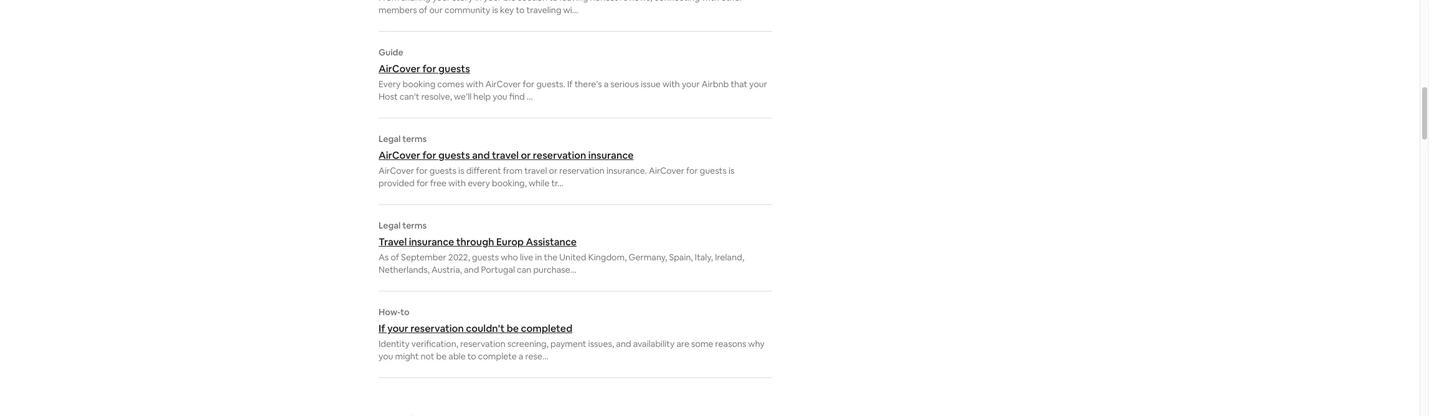 Task type: locate. For each thing, give the bounding box(es) containing it.
be up screening,
[[507, 322, 519, 335]]

0 vertical spatial terms
[[403, 133, 427, 145]]

1 vertical spatial legal
[[379, 220, 401, 231]]

your up identity
[[387, 322, 409, 335]]

2 terms from the top
[[403, 220, 427, 231]]

we'll
[[454, 91, 472, 102]]

provided
[[379, 178, 415, 189]]

a down screening,
[[519, 351, 524, 362]]

a right there's on the top of page
[[604, 79, 609, 90]]

there's
[[575, 79, 602, 90]]

1 vertical spatial a
[[519, 351, 524, 362]]

legal inside legal terms travel insurance through europ assistance as of september 2022, guests who live in the united kingdom, germany, spain, italy, ireland, netherlands, austria, and portugal can purchase…
[[379, 220, 401, 231]]

guide aircover for guests every booking comes with aircover for guests. if there's a serious issue with your airbnb that your host can't resolve, we'll help you find …
[[379, 47, 768, 102]]

and down 2022,
[[464, 264, 479, 275]]

to
[[550, 0, 558, 3], [516, 4, 525, 16], [401, 307, 410, 318], [468, 351, 476, 362]]

travel up "while"
[[525, 165, 547, 176]]

0 horizontal spatial or
[[521, 149, 531, 162]]

as
[[379, 252, 389, 263]]

screening,
[[508, 338, 549, 350]]

of down 'sharing'
[[419, 4, 428, 16]]

if down how-
[[379, 322, 385, 335]]

1 horizontal spatial if
[[568, 79, 573, 90]]

2 legal from the top
[[379, 220, 401, 231]]

0 horizontal spatial if
[[379, 322, 385, 335]]

1 vertical spatial of
[[391, 252, 399, 263]]

0 vertical spatial of
[[419, 4, 428, 16]]

legal down host
[[379, 133, 401, 145]]

1 horizontal spatial of
[[419, 4, 428, 16]]

0 vertical spatial in
[[475, 0, 482, 3]]

travel insurance through europ assistance element
[[379, 220, 773, 276]]

of right as
[[391, 252, 399, 263]]

tr…
[[552, 178, 564, 189]]

be right not
[[436, 351, 447, 362]]

netherlands,
[[379, 264, 430, 275]]

insurance inside legal terms travel insurance through europ assistance as of september 2022, guests who live in the united kingdom, germany, spain, italy, ireland, netherlands, austria, and portugal can purchase…
[[409, 236, 454, 249]]

reservation
[[533, 149, 587, 162], [560, 165, 605, 176], [411, 322, 464, 335], [460, 338, 506, 350]]

airbnb
[[702, 79, 729, 90]]

is
[[492, 4, 498, 16], [459, 165, 465, 176], [729, 165, 735, 176]]

1 vertical spatial be
[[436, 351, 447, 362]]

be
[[507, 322, 519, 335], [436, 351, 447, 362]]

0 vertical spatial you
[[493, 91, 508, 102]]

of
[[419, 4, 428, 16], [391, 252, 399, 263]]

legal terms travel insurance through europ assistance as of september 2022, guests who live in the united kingdom, germany, spain, italy, ireland, netherlands, austria, and portugal can purchase…
[[379, 220, 745, 275]]

0 horizontal spatial insurance
[[409, 236, 454, 249]]

if down aircover for guests link at top
[[568, 79, 573, 90]]

spain,
[[669, 252, 693, 263]]

1 vertical spatial if
[[379, 322, 385, 335]]

terms for aircover
[[403, 133, 427, 145]]

might
[[395, 351, 419, 362]]

with inside 'from sharing your story in your bio section to leaving honest reviews, connecting with other members of our community is key to traveling wi…'
[[702, 0, 719, 3]]

1 vertical spatial insurance
[[409, 236, 454, 249]]

in right live
[[535, 252, 542, 263]]

to up identity
[[401, 307, 410, 318]]

0 horizontal spatial a
[[519, 351, 524, 362]]

terms inside legal terms travel insurance through europ assistance as of september 2022, guests who live in the united kingdom, germany, spain, italy, ireland, netherlands, austria, and portugal can purchase…
[[403, 220, 427, 231]]

your
[[433, 0, 451, 3], [484, 0, 502, 3], [682, 79, 700, 90], [750, 79, 768, 90], [387, 322, 409, 335]]

in up community
[[475, 0, 482, 3]]

legal up travel
[[379, 220, 401, 231]]

reasons
[[716, 338, 747, 350]]

complete
[[478, 351, 517, 362]]

aircover for guests and travel or reservation insurance link
[[379, 149, 773, 162]]

that
[[731, 79, 748, 90]]

story
[[452, 0, 473, 3]]

you down identity
[[379, 351, 393, 362]]

0 horizontal spatial in
[[475, 0, 482, 3]]

1 terms from the top
[[403, 133, 427, 145]]

guests inside legal terms travel insurance through europ assistance as of september 2022, guests who live in the united kingdom, germany, spain, italy, ireland, netherlands, austria, and portugal can purchase…
[[472, 252, 499, 263]]

connecting
[[655, 0, 700, 3]]

is inside 'from sharing your story in your bio section to leaving honest reviews, connecting with other members of our community is key to traveling wi…'
[[492, 4, 498, 16]]

0 vertical spatial insurance
[[589, 149, 634, 162]]

1 horizontal spatial insurance
[[589, 149, 634, 162]]

you left find
[[493, 91, 508, 102]]

section
[[518, 0, 548, 3]]

1 horizontal spatial you
[[493, 91, 508, 102]]

if your reservation couldn't be completed element
[[379, 307, 773, 363]]

1 vertical spatial in
[[535, 252, 542, 263]]

with right free
[[449, 178, 466, 189]]

and
[[472, 149, 490, 162], [464, 264, 479, 275], [616, 338, 632, 350]]

0 vertical spatial a
[[604, 79, 609, 90]]

0 vertical spatial legal
[[379, 133, 401, 145]]

1 horizontal spatial a
[[604, 79, 609, 90]]

assistance
[[526, 236, 577, 249]]

for
[[423, 62, 436, 75], [523, 79, 535, 90], [423, 149, 436, 162], [416, 165, 428, 176], [687, 165, 698, 176], [417, 178, 428, 189]]

completed
[[521, 322, 573, 335]]

terms up travel
[[403, 220, 427, 231]]

terms
[[403, 133, 427, 145], [403, 220, 427, 231]]

united
[[560, 252, 587, 263]]

0 horizontal spatial be
[[436, 351, 447, 362]]

insurance
[[589, 149, 634, 162], [409, 236, 454, 249]]

1 vertical spatial terms
[[403, 220, 427, 231]]

1 vertical spatial and
[[464, 264, 479, 275]]

and inside legal terms travel insurance through europ assistance as of september 2022, guests who live in the united kingdom, germany, spain, italy, ireland, netherlands, austria, and portugal can purchase…
[[464, 264, 479, 275]]

if inside how-to if your reservation couldn't be completed identity verification, reservation screening, payment issues, and availability are some reasons why you might not be able to complete a rese…
[[379, 322, 385, 335]]

help
[[474, 91, 491, 102]]

comes
[[438, 79, 464, 90]]

1 horizontal spatial is
[[492, 4, 498, 16]]

to right 'key'
[[516, 4, 525, 16]]

or up "from"
[[521, 149, 531, 162]]

issue
[[641, 79, 661, 90]]

insurance up insurance.
[[589, 149, 634, 162]]

and inside legal terms aircover for guests and travel or reservation insurance aircover for guests is different from travel or reservation insurance. aircover for guests is provided for free with every booking, while tr…
[[472, 149, 490, 162]]

with
[[702, 0, 719, 3], [466, 79, 484, 90], [663, 79, 680, 90], [449, 178, 466, 189]]

serious
[[611, 79, 639, 90]]

a
[[604, 79, 609, 90], [519, 351, 524, 362]]

austria,
[[432, 264, 462, 275]]

to right able at the left bottom of the page
[[468, 351, 476, 362]]

with right issue
[[663, 79, 680, 90]]

0 horizontal spatial you
[[379, 351, 393, 362]]

reservation down couldn't
[[460, 338, 506, 350]]

2 vertical spatial and
[[616, 338, 632, 350]]

traveling
[[527, 4, 562, 16]]

legal
[[379, 133, 401, 145], [379, 220, 401, 231]]

terms down can't
[[403, 133, 427, 145]]

free
[[430, 178, 447, 189]]

0 horizontal spatial travel
[[492, 149, 519, 162]]

germany,
[[629, 252, 667, 263]]

with left other
[[702, 0, 719, 3]]

of inside 'from sharing your story in your bio section to leaving honest reviews, connecting with other members of our community is key to traveling wi…'
[[419, 4, 428, 16]]

0 vertical spatial be
[[507, 322, 519, 335]]

0 vertical spatial and
[[472, 149, 490, 162]]

wi…
[[564, 4, 579, 16]]

0 vertical spatial travel
[[492, 149, 519, 162]]

0 vertical spatial if
[[568, 79, 573, 90]]

to up traveling
[[550, 0, 558, 3]]

1 horizontal spatial be
[[507, 322, 519, 335]]

0 horizontal spatial of
[[391, 252, 399, 263]]

1 horizontal spatial travel
[[525, 165, 547, 176]]

2 horizontal spatial is
[[729, 165, 735, 176]]

not
[[421, 351, 435, 362]]

travel up "from"
[[492, 149, 519, 162]]

1 legal from the top
[[379, 133, 401, 145]]

you inside guide aircover for guests every booking comes with aircover for guests. if there's a serious issue with your airbnb that your host can't resolve, we'll help you find …
[[493, 91, 508, 102]]

or up tr…
[[549, 165, 558, 176]]

1 vertical spatial you
[[379, 351, 393, 362]]

or
[[521, 149, 531, 162], [549, 165, 558, 176]]

in
[[475, 0, 482, 3], [535, 252, 542, 263]]

how-to if your reservation couldn't be completed identity verification, reservation screening, payment issues, and availability are some reasons why you might not be able to complete a rese…
[[379, 307, 765, 362]]

terms for travel
[[403, 220, 427, 231]]

identity
[[379, 338, 410, 350]]

guests
[[439, 62, 470, 75], [439, 149, 470, 162], [430, 165, 457, 176], [700, 165, 727, 176], [472, 252, 499, 263]]

and up different
[[472, 149, 490, 162]]

0 vertical spatial or
[[521, 149, 531, 162]]

legal inside legal terms aircover for guests and travel or reservation insurance aircover for guests is different from travel or reservation insurance. aircover for guests is provided for free with every booking, while tr…
[[379, 133, 401, 145]]

every
[[379, 79, 401, 90]]

if
[[568, 79, 573, 90], [379, 322, 385, 335]]

1 vertical spatial travel
[[525, 165, 547, 176]]

terms inside legal terms aircover for guests and travel or reservation insurance aircover for guests is different from travel or reservation insurance. aircover for guests is provided for free with every booking, while tr…
[[403, 133, 427, 145]]

and right issues,
[[616, 338, 632, 350]]

1 horizontal spatial in
[[535, 252, 542, 263]]

aircover for guests element
[[379, 47, 773, 103]]

if inside guide aircover for guests every booking comes with aircover for guests. if there's a serious issue with your airbnb that your host can't resolve, we'll help you find …
[[568, 79, 573, 90]]

insurance up september
[[409, 236, 454, 249]]

and inside how-to if your reservation couldn't be completed identity verification, reservation screening, payment issues, and availability are some reasons why you might not be able to complete a rese…
[[616, 338, 632, 350]]

1 horizontal spatial or
[[549, 165, 558, 176]]

are
[[677, 338, 690, 350]]

europ
[[497, 236, 524, 249]]

find
[[509, 91, 525, 102]]

you inside how-to if your reservation couldn't be completed identity verification, reservation screening, payment issues, and availability are some reasons why you might not be able to complete a rese…
[[379, 351, 393, 362]]

purchase…
[[534, 264, 577, 275]]

travel insurance through europ assistance link
[[379, 236, 773, 249]]



Task type: describe. For each thing, give the bounding box(es) containing it.
aircover for guests and travel or reservation insurance element
[[379, 133, 773, 189]]

2022,
[[448, 252, 470, 263]]

can
[[517, 264, 532, 275]]

different
[[466, 165, 501, 176]]

legal for travel
[[379, 220, 401, 231]]

your up the our
[[433, 0, 451, 3]]

a inside how-to if your reservation couldn't be completed identity verification, reservation screening, payment issues, and availability are some reasons why you might not be able to complete a rese…
[[519, 351, 524, 362]]

1 vertical spatial or
[[549, 165, 558, 176]]

your left airbnb
[[682, 79, 700, 90]]

availability
[[633, 338, 675, 350]]

through
[[457, 236, 494, 249]]

guide
[[379, 47, 403, 58]]

booking,
[[492, 178, 527, 189]]

every
[[468, 178, 490, 189]]

aircover for guests link
[[379, 62, 773, 75]]

…
[[527, 91, 533, 102]]

couldn't
[[466, 322, 505, 335]]

sharing
[[401, 0, 431, 3]]

a inside guide aircover for guests every booking comes with aircover for guests. if there's a serious issue with your airbnb that your host can't resolve, we'll help you find …
[[604, 79, 609, 90]]

community
[[445, 4, 491, 16]]

bio
[[504, 0, 516, 3]]

reservation up verification,
[[411, 322, 464, 335]]

italy,
[[695, 252, 713, 263]]

from
[[379, 0, 400, 3]]

why
[[749, 338, 765, 350]]

from
[[503, 165, 523, 176]]

from sharing your story in your bio section to leaving honest reviews, connecting with other members of our community is key to traveling wi…
[[379, 0, 743, 16]]

travel
[[379, 236, 407, 249]]

resolve,
[[422, 91, 452, 102]]

insurance.
[[607, 165, 647, 176]]

members
[[379, 4, 417, 16]]

while
[[529, 178, 550, 189]]

reservation down aircover for guests and travel or reservation insurance link
[[560, 165, 605, 176]]

the
[[544, 252, 558, 263]]

other
[[721, 0, 743, 3]]

in inside legal terms travel insurance through europ assistance as of september 2022, guests who live in the united kingdom, germany, spain, italy, ireland, netherlands, austria, and portugal can purchase…
[[535, 252, 542, 263]]

your up 'key'
[[484, 0, 502, 3]]

legal for aircover
[[379, 133, 401, 145]]

how-
[[379, 307, 401, 318]]

some
[[692, 338, 714, 350]]

host
[[379, 91, 398, 102]]

your inside how-to if your reservation couldn't be completed identity verification, reservation screening, payment issues, and availability are some reasons why you might not be able to complete a rese…
[[387, 322, 409, 335]]

in inside 'from sharing your story in your bio section to leaving honest reviews, connecting with other members of our community is key to traveling wi…'
[[475, 0, 482, 3]]

honest
[[590, 0, 618, 3]]

live
[[520, 252, 533, 263]]

if your reservation couldn't be completed link
[[379, 322, 773, 335]]

september
[[401, 252, 447, 263]]

0 horizontal spatial is
[[459, 165, 465, 176]]

payment
[[551, 338, 587, 350]]

guests.
[[537, 79, 566, 90]]

insurance inside legal terms aircover for guests and travel or reservation insurance aircover for guests is different from travel or reservation insurance. aircover for guests is provided for free with every booking, while tr…
[[589, 149, 634, 162]]

booking
[[403, 79, 436, 90]]

issues,
[[588, 338, 614, 350]]

who
[[501, 252, 518, 263]]

key
[[500, 4, 514, 16]]

verification,
[[412, 338, 459, 350]]

reviews,
[[620, 0, 653, 3]]

portugal
[[481, 264, 515, 275]]

able
[[449, 351, 466, 362]]

reservation up tr…
[[533, 149, 587, 162]]

kingdom,
[[589, 252, 627, 263]]

with inside legal terms aircover for guests and travel or reservation insurance aircover for guests is different from travel or reservation insurance. aircover for guests is provided for free with every booking, while tr…
[[449, 178, 466, 189]]

of inside legal terms travel insurance through europ assistance as of september 2022, guests who live in the united kingdom, germany, spain, italy, ireland, netherlands, austria, and portugal can purchase…
[[391, 252, 399, 263]]

leaving
[[560, 0, 588, 3]]

with up help
[[466, 79, 484, 90]]

can't
[[400, 91, 420, 102]]

our
[[430, 4, 443, 16]]

your right the that
[[750, 79, 768, 90]]

legal terms aircover for guests and travel or reservation insurance aircover for guests is different from travel or reservation insurance. aircover for guests is provided for free with every booking, while tr…
[[379, 133, 735, 189]]

rese…
[[525, 351, 549, 362]]

guests inside guide aircover for guests every booking comes with aircover for guests. if there's a serious issue with your airbnb that your host can't resolve, we'll help you find …
[[439, 62, 470, 75]]

ireland,
[[715, 252, 745, 263]]



Task type: vqa. For each thing, say whether or not it's contained in the screenshot.
$304
no



